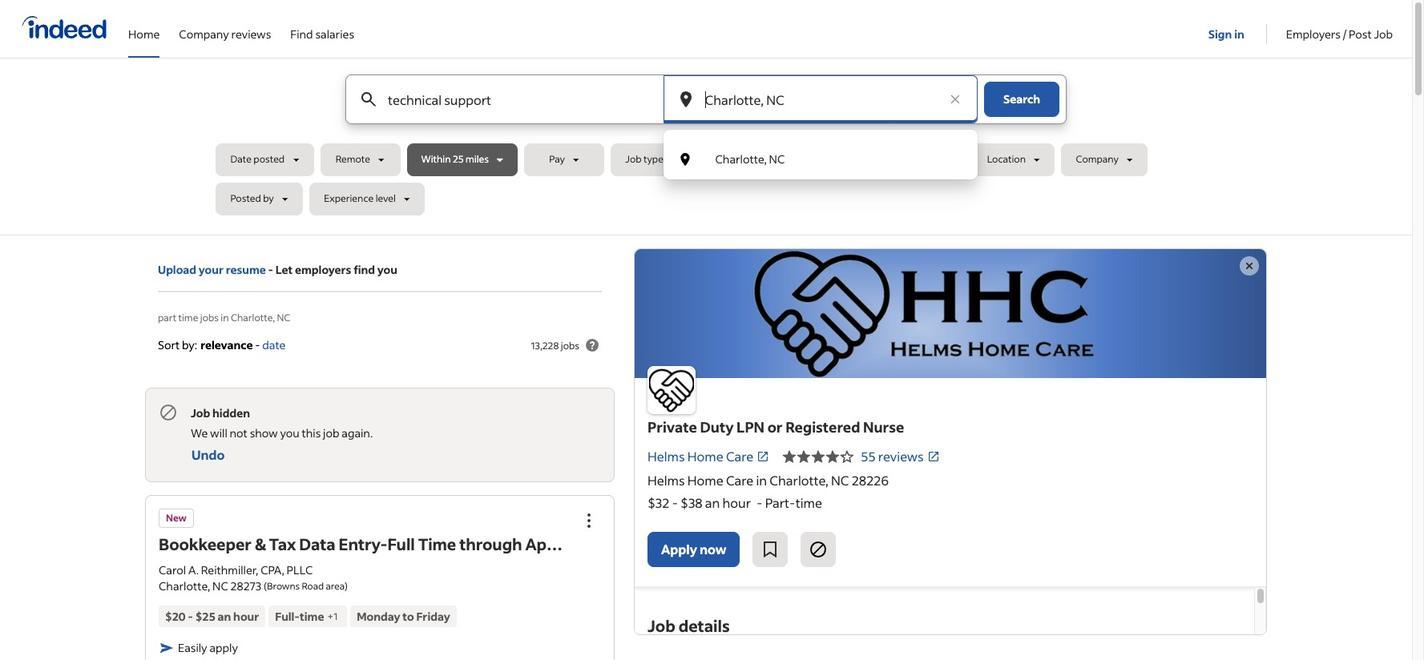 Task type: locate. For each thing, give the bounding box(es) containing it.
hour
[[722, 494, 751, 511], [233, 609, 259, 625]]

job inside the job hidden we will not show you this job again. undo
[[191, 406, 210, 421]]

30,
[[159, 553, 182, 574]]

company button
[[1061, 143, 1148, 176]]

you right the find
[[377, 262, 397, 277]]

1 vertical spatial an
[[218, 609, 231, 625]]

charlotte, nc link
[[663, 139, 978, 180]]

1 vertical spatial company
[[1076, 153, 1119, 165]]

2 helms from the top
[[648, 472, 685, 489]]

employers / post job link
[[1286, 0, 1393, 54]]

0 vertical spatial an
[[705, 494, 720, 511]]

location button
[[973, 143, 1055, 176]]

1 vertical spatial hour
[[233, 609, 259, 625]]

apply now
[[661, 541, 726, 558]]

0 vertical spatial company
[[179, 26, 229, 41]]

an right "$25" at the left of page
[[218, 609, 231, 625]]

2 vertical spatial in
[[756, 472, 767, 489]]

0 horizontal spatial in
[[221, 312, 229, 324]]

upload your resume - let employers find you
[[158, 262, 397, 277]]

in up "part-"
[[756, 472, 767, 489]]

sort
[[158, 337, 180, 352]]

care down "lpn"
[[726, 448, 754, 465]]

time right "full"
[[418, 534, 456, 555]]

upload your resume link
[[158, 261, 266, 278]]

save this job image
[[761, 540, 780, 559]]

job up we
[[191, 406, 210, 421]]

an right $38
[[705, 494, 720, 511]]

pay button
[[524, 143, 604, 176]]

job for job hidden we will not show you this job again. undo
[[191, 406, 210, 421]]

1 horizontal spatial company
[[1076, 153, 1119, 165]]

time down helms home care in charlotte, nc 28226
[[796, 494, 822, 511]]

reviews left find
[[231, 26, 271, 41]]

apply
[[661, 541, 697, 558]]

13,228
[[531, 339, 559, 352]]

None search field
[[216, 75, 1196, 222]]

2 vertical spatial home
[[687, 472, 723, 489]]

0 vertical spatial helms
[[648, 448, 685, 465]]

1 vertical spatial in
[[221, 312, 229, 324]]

location
[[987, 153, 1026, 165]]

0 horizontal spatial hour
[[233, 609, 259, 625]]

0 horizontal spatial jobs
[[200, 312, 219, 324]]

0 vertical spatial in
[[1234, 26, 1244, 41]]

$20
[[165, 609, 186, 625]]

sign in link
[[1208, 1, 1247, 55]]

duty
[[700, 417, 734, 437]]

nurse
[[863, 417, 904, 437]]

nc left 28226
[[831, 472, 849, 489]]

0 horizontal spatial company
[[179, 26, 229, 41]]

-
[[268, 262, 273, 277], [255, 337, 260, 352], [672, 494, 678, 511], [757, 494, 762, 511], [188, 609, 193, 625]]

company for company
[[1076, 153, 1119, 165]]

nc down 'reithmiller,'
[[212, 579, 228, 594]]

undo
[[192, 447, 225, 463]]

0 horizontal spatial time
[[301, 553, 339, 574]]

find
[[290, 26, 313, 41]]

search: Job title, keywords, or company text field
[[385, 75, 635, 123]]

part
[[266, 553, 298, 574]]

1 vertical spatial reviews
[[878, 448, 924, 465]]

helms for helms home care
[[648, 448, 685, 465]]

jobs
[[200, 312, 219, 324], [561, 339, 579, 352]]

undo button
[[191, 442, 226, 466]]

job type
[[625, 153, 663, 165]]

an for $38
[[705, 494, 720, 511]]

- left "part-"
[[757, 494, 762, 511]]

2 horizontal spatial in
[[1234, 26, 1244, 41]]

type
[[643, 153, 663, 165]]

you
[[377, 262, 397, 277], [280, 426, 299, 441]]

nc down edit location text box at the top of page
[[769, 151, 785, 167]]

$20 - $25 an hour
[[165, 609, 259, 625]]

2 horizontal spatial time
[[796, 494, 822, 511]]

reviews
[[231, 26, 271, 41], [878, 448, 924, 465]]

hour for $38
[[722, 494, 751, 511]]

you left this
[[280, 426, 299, 441]]

nc
[[769, 151, 785, 167], [277, 312, 290, 324], [831, 472, 849, 489], [212, 579, 228, 594]]

in up relevance
[[221, 312, 229, 324]]

helms up $32
[[648, 472, 685, 489]]

nc up the date
[[277, 312, 290, 324]]

0 horizontal spatial time
[[178, 312, 198, 324]]

resume
[[226, 262, 266, 277]]

help icon image
[[583, 336, 602, 355]]

registered
[[785, 417, 860, 437]]

company
[[179, 26, 229, 41], [1076, 153, 1119, 165]]

helms home care logo image
[[635, 249, 1266, 378], [648, 366, 696, 414]]

helms
[[648, 448, 685, 465], [648, 472, 685, 489]]

28226
[[852, 472, 889, 489]]

search button
[[984, 82, 1059, 117]]

company for company reviews
[[179, 26, 229, 41]]

helms down private
[[648, 448, 685, 465]]

within
[[421, 153, 451, 165]]

1 vertical spatial helms
[[648, 472, 685, 489]]

carol
[[159, 563, 186, 578]]

care
[[726, 448, 754, 465], [726, 472, 754, 489]]

job hidden we will not show you this job again. undo
[[191, 406, 373, 463]]

1 vertical spatial care
[[726, 472, 754, 489]]

in for helms home care in charlotte, nc 28226
[[756, 472, 767, 489]]

job for job details
[[648, 615, 675, 636]]

0 horizontal spatial an
[[218, 609, 231, 625]]

- left let
[[268, 262, 273, 277]]

1 horizontal spatial in
[[756, 472, 767, 489]]

jobs left help icon
[[561, 339, 579, 352]]

hidden
[[212, 406, 250, 421]]

reviews right 55 at bottom
[[878, 448, 924, 465]]

entry-
[[339, 534, 387, 555]]

time left +
[[300, 609, 324, 625]]

bookkeeper & tax data entry-full time through april 30, 2024 then part time
[[159, 534, 562, 574]]

then
[[227, 553, 263, 574]]

1 vertical spatial home
[[687, 448, 723, 465]]

0 vertical spatial hour
[[722, 494, 751, 511]]

$38
[[680, 494, 703, 511]]

remote button
[[320, 143, 400, 176]]

1 vertical spatial jobs
[[561, 339, 579, 352]]

&
[[255, 534, 266, 555]]

time right 'part'
[[178, 312, 198, 324]]

care up $32 - $38 an hour - part-time
[[726, 472, 754, 489]]

date
[[230, 153, 252, 165]]

job
[[323, 426, 339, 441]]

1 horizontal spatial reviews
[[878, 448, 924, 465]]

company inside popup button
[[1076, 153, 1119, 165]]

1 horizontal spatial you
[[377, 262, 397, 277]]

charlotte, nc
[[715, 151, 785, 167]]

2 care from the top
[[726, 472, 754, 489]]

your
[[199, 262, 224, 277]]

now
[[700, 541, 726, 558]]

1 horizontal spatial hour
[[722, 494, 751, 511]]

0 horizontal spatial you
[[280, 426, 299, 441]]

1 horizontal spatial time
[[300, 609, 324, 625]]

nc inside carol a. reithmiller, cpa, pllc charlotte, nc 28273 ( browns road area )
[[212, 579, 228, 594]]

hour down 28273
[[233, 609, 259, 625]]

jobs up the sort by: relevance - date
[[200, 312, 219, 324]]

helms for helms home care in charlotte, nc 28226
[[648, 472, 685, 489]]

time up road
[[301, 553, 339, 574]]

full-
[[275, 609, 300, 625]]

+
[[327, 611, 333, 623]]

0 vertical spatial care
[[726, 448, 754, 465]]

0 vertical spatial time
[[178, 312, 198, 324]]

job right post
[[1374, 26, 1393, 41]]

helms inside helms home care link
[[648, 448, 685, 465]]

job inside popup button
[[625, 153, 642, 165]]

miles
[[466, 153, 489, 165]]

this
[[302, 426, 321, 441]]

job details
[[648, 615, 730, 636]]

april
[[525, 534, 562, 555]]

1 helms from the top
[[648, 448, 685, 465]]

charlotte, inside search box
[[715, 151, 767, 167]]

/
[[1343, 26, 1347, 41]]

2 vertical spatial time
[[300, 609, 324, 625]]

in right sign
[[1234, 26, 1244, 41]]

1 horizontal spatial an
[[705, 494, 720, 511]]

bookkeeper & tax data entry-full time through april 30, 2024 then part time button
[[159, 534, 563, 574]]

home for helms home care
[[687, 448, 723, 465]]

job left type
[[625, 153, 642, 165]]

sort by: relevance - date
[[158, 337, 286, 352]]

1 care from the top
[[726, 448, 754, 465]]

1 vertical spatial you
[[280, 426, 299, 441]]

job left details
[[648, 615, 675, 636]]

$32 - $38 an hour - part-time
[[648, 494, 822, 511]]

hour down helms home care in charlotte, nc 28226
[[722, 494, 751, 511]]

within 25 miles
[[421, 153, 489, 165]]

charlotte, inside carol a. reithmiller, cpa, pllc charlotte, nc 28273 ( browns road area )
[[159, 579, 210, 594]]

hour for $25
[[233, 609, 259, 625]]

0 horizontal spatial reviews
[[231, 26, 271, 41]]

1 vertical spatial time
[[796, 494, 822, 511]]

0 vertical spatial reviews
[[231, 26, 271, 41]]



Task type: vqa. For each thing, say whether or not it's contained in the screenshot.
Location "CHARLOTTE, NC"
no



Task type: describe. For each thing, give the bounding box(es) containing it.
employers / post job
[[1286, 26, 1393, 41]]

by
[[263, 193, 274, 205]]

easily
[[178, 641, 207, 656]]

4.1 out of 5 stars image
[[782, 447, 855, 466]]

none search field containing search
[[216, 75, 1196, 222]]

- right $32
[[672, 494, 678, 511]]

employers
[[295, 262, 351, 277]]

home for helms home care in charlotte, nc 28226
[[687, 472, 723, 489]]

full
[[387, 534, 415, 555]]

0 vertical spatial jobs
[[200, 312, 219, 324]]

part-
[[765, 494, 796, 511]]

an for $25
[[218, 609, 231, 625]]

company reviews
[[179, 26, 271, 41]]

again.
[[342, 426, 373, 441]]

find salaries link
[[290, 0, 354, 54]]

time for full-
[[300, 609, 324, 625]]

55
[[861, 448, 876, 465]]

nc inside search box
[[769, 151, 785, 167]]

posted by button
[[216, 183, 303, 216]]

show
[[250, 426, 278, 441]]

will
[[210, 426, 227, 441]]

a.
[[188, 563, 199, 578]]

- left "$25" at the left of page
[[188, 609, 193, 625]]

search
[[1003, 91, 1040, 107]]

13,228 jobs
[[531, 339, 579, 352]]

private duty lpn or registered nurse
[[648, 417, 904, 437]]

upload
[[158, 262, 196, 277]]

0 vertical spatial home
[[128, 26, 160, 41]]

55 reviews
[[861, 448, 924, 465]]

posted by
[[230, 193, 274, 205]]

helms home care link
[[648, 447, 770, 466]]

bookkeeper
[[159, 534, 252, 555]]

care for helms home care
[[726, 448, 754, 465]]

home link
[[128, 0, 160, 54]]

posted
[[230, 193, 261, 205]]

(
[[264, 580, 267, 592]]

posted
[[253, 153, 285, 165]]

not
[[230, 426, 248, 441]]

you inside the job hidden we will not show you this job again. undo
[[280, 426, 299, 441]]

Edit location text field
[[702, 75, 939, 123]]

28273
[[230, 579, 261, 594]]

experience
[[324, 193, 374, 205]]

part
[[158, 312, 176, 324]]

0 vertical spatial you
[[377, 262, 397, 277]]

private
[[648, 417, 697, 437]]

not interested image
[[809, 540, 828, 559]]

data
[[299, 534, 335, 555]]

sign in
[[1208, 26, 1244, 41]]

date link
[[262, 337, 286, 352]]

time for part
[[178, 312, 198, 324]]

experience level button
[[310, 183, 425, 216]]

or
[[767, 417, 783, 437]]

part time jobs in charlotte, nc
[[158, 312, 290, 324]]

remote
[[336, 153, 370, 165]]

level
[[376, 193, 396, 205]]

carol a. reithmiller, cpa, pllc charlotte, nc 28273 ( browns road area )
[[159, 563, 348, 594]]

reviews for 55 reviews
[[878, 448, 924, 465]]

helms home care
[[648, 448, 754, 465]]

in for part time jobs in charlotte, nc
[[221, 312, 229, 324]]

to
[[403, 609, 414, 625]]

helms home care in charlotte, nc 28226
[[648, 472, 889, 489]]

post
[[1349, 26, 1372, 41]]

job actions for bookkeeper & tax data entry-full time through april 30, 2024 then part time is collapsed image
[[579, 512, 599, 531]]

close job details image
[[1240, 256, 1259, 276]]

by:
[[182, 337, 197, 352]]

$25
[[195, 609, 215, 625]]

- left date link
[[255, 337, 260, 352]]

job for job type
[[625, 153, 642, 165]]

new
[[166, 512, 187, 524]]

1 horizontal spatial jobs
[[561, 339, 579, 352]]

find
[[354, 262, 375, 277]]

we
[[191, 426, 208, 441]]

1
[[333, 611, 338, 623]]

monday to friday
[[357, 609, 450, 625]]

details
[[678, 615, 730, 636]]

undo group
[[145, 388, 615, 483]]

55 reviews link
[[861, 448, 940, 465]]

full-time + 1
[[275, 609, 338, 625]]

through
[[459, 534, 522, 555]]

pllc
[[287, 563, 313, 578]]

area
[[326, 580, 345, 592]]

salaries
[[315, 26, 354, 41]]

within 25 miles button
[[407, 143, 518, 176]]

company reviews link
[[179, 0, 271, 54]]

$32
[[648, 494, 670, 511]]

experience level
[[324, 193, 396, 205]]

employers
[[1286, 26, 1341, 41]]

easily apply
[[178, 641, 238, 656]]

find salaries
[[290, 26, 354, 41]]

friday
[[416, 609, 450, 625]]

1 horizontal spatial time
[[418, 534, 456, 555]]

monday
[[357, 609, 400, 625]]

tax
[[269, 534, 296, 555]]

lpn
[[737, 417, 765, 437]]

road
[[302, 580, 324, 592]]

pay
[[549, 153, 565, 165]]

clear location input image
[[947, 91, 963, 107]]

browns
[[267, 580, 300, 592]]

reviews for company reviews
[[231, 26, 271, 41]]

sign
[[1208, 26, 1232, 41]]

care for helms home care in charlotte, nc 28226
[[726, 472, 754, 489]]

apply now button
[[648, 532, 740, 567]]

date
[[262, 337, 286, 352]]



